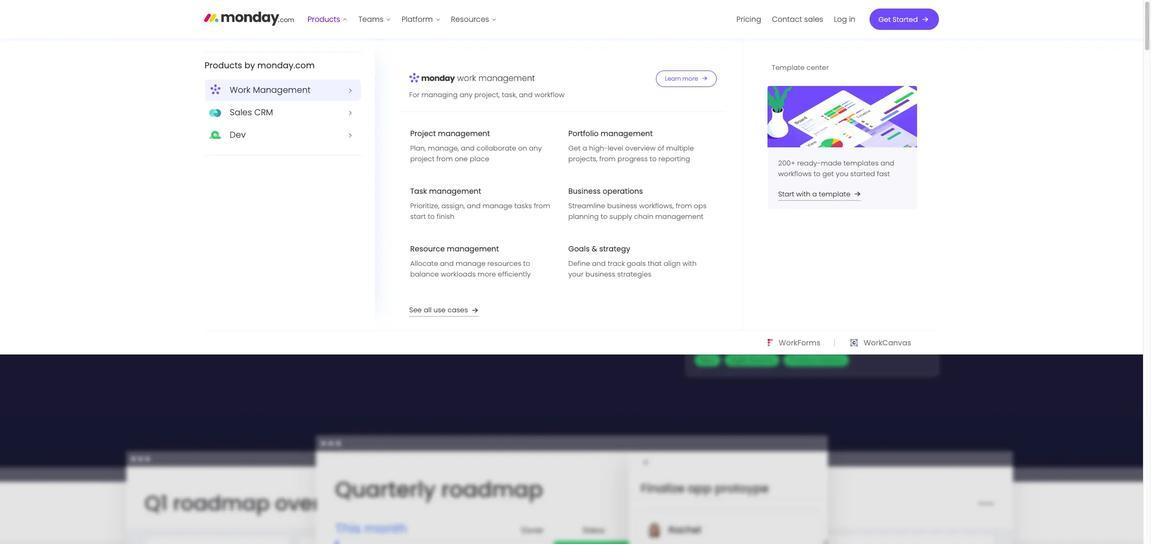 Task type: locate. For each thing, give the bounding box(es) containing it.
more down 14th in the top right of the page
[[683, 74, 698, 83]]

management inside resource management allocate and manage resources to balance workloads more efficiently
[[447, 243, 499, 254]]

every
[[765, 110, 788, 122]]

management inside 'project management plan, manage, and collaborate on any project from one place'
[[438, 128, 490, 139]]

the up close.
[[777, 238, 788, 248]]

2 horizontal spatial teams
[[820, 355, 844, 365]]

log in
[[834, 14, 856, 25]]

0 vertical spatial management
[[253, 84, 311, 96]]

get started
[[879, 14, 918, 24]]

the left 'best'
[[139, 83, 150, 93]]

dev inside main submenu element
[[230, 129, 246, 141]]

with inside goals & strategy define and track goals that align with your business strategies
[[683, 258, 697, 268]]

log in link
[[829, 11, 861, 28]]

0 horizontal spatial the
[[139, 83, 150, 93]]

1 vertical spatial ops
[[756, 271, 770, 282]]

ops right workflows,
[[694, 201, 707, 211]]

0 horizontal spatial teams
[[491, 212, 528, 228]]

contact sales button
[[767, 11, 829, 28]]

0 vertical spatial ops
[[694, 201, 707, 211]]

on
[[209, 83, 217, 93], [518, 143, 527, 153], [350, 303, 359, 314]]

with right start
[[796, 189, 811, 199]]

task,
[[502, 90, 517, 100]]

0 vertical spatial your
[[337, 212, 363, 228]]

products by monday.com
[[205, 59, 315, 72]]

your down define
[[568, 269, 584, 279]]

learn more link right activities.
[[441, 83, 480, 94]]

products for products
[[308, 14, 341, 25]]

sales right 'contact'
[[805, 14, 824, 25]]

planning
[[568, 211, 599, 221]]

1 vertical spatial you
[[836, 169, 849, 179]]

1 vertical spatial get
[[568, 143, 581, 153]]

1 list from the left
[[0, 0, 1143, 544]]

you
[[105, 83, 118, 93], [836, 169, 849, 179]]

manage left tasks
[[483, 201, 513, 211]]

business down track
[[585, 269, 616, 279]]

1 horizontal spatial a
[[812, 189, 817, 199]]

you left have
[[105, 83, 118, 93]]

list
[[0, 0, 1143, 544], [732, 0, 861, 38]]

contact
[[772, 14, 803, 25]]

more
[[683, 74, 698, 83], [462, 83, 480, 93], [478, 269, 496, 279]]

0 horizontal spatial use
[[29, 83, 41, 93]]

learn more link down 14th in the top right of the page
[[656, 71, 717, 87]]

and right assign,
[[467, 201, 481, 211]]

0 horizontal spatial your
[[337, 212, 363, 228]]

learn
[[665, 74, 681, 83], [441, 83, 460, 93]]

workcanvas
[[864, 338, 911, 348]]

supply
[[610, 211, 632, 221]]

on right the collaborate
[[518, 143, 527, 153]]

sales left "cycle,"
[[790, 238, 807, 248]]

0 vertical spatial dev
[[230, 129, 246, 141]]

0 horizontal spatial management
[[253, 84, 311, 96]]

crm up close.
[[766, 222, 787, 236]]

dev up ship
[[738, 306, 756, 319]]

from up workforms
[[811, 322, 827, 332]]

bigger desktop close monday wm logo1 image
[[409, 72, 535, 86]]

1 horizontal spatial use
[[434, 305, 446, 315]]

1 vertical spatial the
[[777, 238, 788, 248]]

streamline up lead
[[738, 238, 775, 248]]

our left site,
[[219, 83, 231, 93]]

sales down lead
[[735, 271, 754, 282]]

free
[[361, 303, 376, 314]]

1 horizontal spatial work
[[738, 138, 762, 152]]

projects,
[[568, 154, 598, 164]]

2 vertical spatial all
[[424, 305, 432, 315]]

1 vertical spatial management
[[764, 138, 830, 152]]

1 vertical spatial by
[[345, 233, 359, 249]]

0 horizontal spatial strategy
[[599, 243, 630, 254]]

and inside task management prioritize, assign, and manage tasks from start to finish
[[467, 201, 481, 211]]

0 horizontal spatial crm
[[254, 107, 273, 119]]

our
[[501, 45, 517, 57]]

to down "better" at bottom right
[[768, 333, 775, 343]]

1 vertical spatial with
[[683, 258, 697, 268]]

platform
[[402, 14, 433, 25]]

1 horizontal spatial by
[[345, 233, 359, 249]]

0 horizontal spatial all
[[321, 212, 334, 228]]

our right the enhance
[[356, 83, 368, 93]]

manage
[[483, 201, 513, 211], [456, 258, 486, 268]]

0 vertical spatial manage
[[483, 201, 513, 211]]

0 vertical spatial sales
[[230, 107, 252, 119]]

ops
[[694, 201, 707, 211], [756, 271, 770, 282]]

align
[[664, 258, 681, 268]]

monday.com logo image
[[204, 7, 294, 29]]

1 horizontal spatial any
[[529, 143, 542, 153]]

0 horizontal spatial get
[[568, 143, 581, 153]]

task management prioritize, assign, and manage tasks from start to finish
[[410, 186, 550, 221]]

1 vertical spatial strategy
[[599, 243, 630, 254]]

sales up lead
[[738, 222, 763, 236]]

teams
[[359, 14, 384, 25]]

1 horizontal spatial dev
[[738, 306, 756, 319]]

start with a template link
[[778, 188, 863, 201]]

your down built for everyone. at top
[[337, 212, 363, 228]]

1 vertical spatial your
[[568, 269, 584, 279]]

sales inside sales crm streamline the sales cycle, from lead to close.
[[738, 222, 763, 236]]

register now > link
[[701, 45, 764, 57]]

0 vertical spatial products
[[308, 14, 341, 25]]

crm for sales crm
[[254, 107, 273, 119]]

0 vertical spatial sales
[[805, 14, 824, 25]]

on left free
[[350, 303, 359, 314]]

list containing pricing
[[732, 0, 861, 38]]

and up workloads
[[440, 258, 454, 268]]

14th
[[669, 45, 686, 57]]

efficiently
[[498, 269, 531, 279]]

to right lead
[[755, 249, 762, 259]]

1 vertical spatial all
[[321, 212, 334, 228]]

1 horizontal spatial for
[[376, 119, 423, 167]]

management for portfolio management
[[601, 128, 653, 139]]

learn right activities.
[[441, 83, 460, 93]]

credit
[[215, 303, 235, 314]]

from down manage
[[738, 165, 754, 175]]

dec
[[650, 45, 667, 57]]

1
[[379, 45, 383, 57]]

launch.
[[777, 333, 802, 343]]

multiple
[[666, 143, 694, 153]]

1 vertical spatial work
[[738, 138, 762, 152]]

from down level
[[599, 154, 616, 164]]

and up fast
[[881, 158, 895, 168]]

activities.
[[407, 83, 438, 93]]

managing
[[422, 90, 458, 100]]

define
[[568, 258, 590, 268]]

1 vertical spatial on
[[518, 143, 527, 153]]

to right site,
[[248, 83, 255, 93]]

business
[[607, 201, 637, 211], [585, 269, 616, 279]]

dev white image
[[695, 308, 729, 342]]

of up execution.
[[807, 154, 814, 165]]

all for aspects
[[768, 154, 776, 165]]

ops down close.
[[756, 271, 770, 282]]

use
[[29, 83, 41, 93], [434, 305, 446, 315]]

online
[[519, 45, 545, 57]]

1 vertical spatial any
[[529, 143, 542, 153]]

business up supply in the top right of the page
[[607, 201, 637, 211]]

work,
[[816, 154, 833, 165]]

sales
[[230, 107, 252, 119], [738, 222, 763, 236], [735, 271, 754, 282]]

more down resources
[[478, 269, 496, 279]]

learn down 14th in the top right of the page
[[665, 74, 681, 83]]

1 horizontal spatial crm
[[766, 222, 787, 236]]

0 vertical spatial work
[[230, 84, 251, 96]]

>
[[759, 45, 764, 57]]

1 horizontal spatial all
[[424, 305, 432, 315]]

from inside dev ship better products, from concept to launch.
[[811, 322, 827, 332]]

of up reporting
[[658, 143, 664, 153]]

management inside main submenu element
[[253, 84, 311, 96]]

1 vertical spatial business
[[585, 269, 616, 279]]

by inside the platform where all your processes, tools, and teams work together, powered by monday products.
[[345, 233, 359, 249]]

to down the 'aspects'
[[786, 165, 793, 175]]

any right the collaborate
[[529, 143, 542, 153]]

lead
[[738, 249, 753, 259]]

started
[[893, 14, 918, 24]]

from right tasks
[[534, 201, 550, 211]]

execution.
[[795, 165, 830, 175]]

products
[[308, 14, 341, 25], [205, 59, 242, 72], [686, 110, 723, 122]]

0 horizontal spatial dev
[[230, 129, 246, 141]]

2 horizontal spatial on
[[518, 143, 527, 153]]

management up workloads
[[447, 243, 499, 254]]

2 list from the left
[[732, 0, 861, 38]]

1 horizontal spatial of
[[807, 154, 814, 165]]

1 horizontal spatial strategy
[[756, 165, 784, 175]]

for left manage,
[[376, 119, 423, 167]]

sales inside sales crm streamline the sales cycle, from lead to close.
[[790, 238, 807, 248]]

1 vertical spatial crm
[[766, 222, 787, 236]]

any inside 'project management plan, manage, and collaborate on any project from one place'
[[529, 143, 542, 153]]

better
[[754, 322, 775, 332]]

sales inside main submenu element
[[230, 107, 252, 119]]

to inside 'work management manage all aspects of work, from strategy to execution.'
[[786, 165, 793, 175]]

✨
[[488, 45, 499, 57]]

overview
[[625, 143, 656, 153]]

and right task,
[[519, 90, 533, 100]]

streamline inside sales crm streamline the sales cycle, from lead to close.
[[738, 238, 775, 248]]

from right "cycle,"
[[831, 238, 847, 248]]

1 horizontal spatial on
[[350, 303, 359, 314]]

screens
[[615, 45, 648, 57]]

sales down site,
[[230, 107, 252, 119]]

team
[[791, 110, 814, 122]]

0 horizontal spatial with
[[683, 258, 697, 268]]

work inside 'work management manage all aspects of work, from strategy to execution.'
[[738, 138, 762, 152]]

1 vertical spatial manage
[[456, 258, 486, 268]]

work inside main submenu element
[[230, 84, 251, 96]]

cookies
[[43, 83, 69, 93]]

all inside main submenu element
[[424, 305, 432, 315]]

crm
[[254, 107, 273, 119], [766, 222, 787, 236]]

with right align
[[683, 258, 697, 268]]

for for designed
[[376, 119, 423, 167]]

strategy up track
[[599, 243, 630, 254]]

use left cases
[[434, 305, 446, 315]]

0 horizontal spatial learn more link
[[441, 83, 480, 94]]

0 vertical spatial crm
[[254, 107, 273, 119]]

1 vertical spatial sales
[[738, 222, 763, 236]]

1 vertical spatial of
[[807, 154, 814, 165]]

wm image image
[[768, 86, 917, 147]]

on right experience
[[209, 83, 217, 93]]

for up where
[[289, 158, 336, 205]]

0 vertical spatial a
[[583, 143, 587, 153]]

dev down sales crm
[[230, 129, 246, 141]]

1 vertical spatial a
[[812, 189, 817, 199]]

2 vertical spatial sales
[[735, 271, 754, 282]]

streamline for business
[[568, 201, 605, 211]]

0 horizontal spatial for
[[289, 158, 336, 205]]

platform link
[[397, 11, 446, 28]]

to down prioritize,
[[428, 211, 435, 221]]

register
[[701, 45, 737, 57]]

management inside 'work management manage all aspects of work, from strategy to execution.'
[[764, 138, 830, 152]]

to down overview
[[650, 154, 657, 164]]

work management
[[230, 84, 311, 96]]

from down manage,
[[437, 154, 453, 164]]

to left supply in the top right of the page
[[601, 211, 608, 221]]

2 vertical spatial on
[[350, 303, 359, 314]]

all right 'see'
[[424, 305, 432, 315]]

2 horizontal spatial all
[[768, 154, 776, 165]]

0 vertical spatial get
[[879, 14, 891, 24]]

goals
[[568, 243, 590, 254]]

0 horizontal spatial of
[[658, 143, 664, 153]]

products inside main submenu element
[[205, 59, 242, 72]]

0 horizontal spatial our
[[219, 83, 231, 93]]

0 horizontal spatial work
[[230, 84, 251, 96]]

any down bigger desktop close monday wm logo1
[[460, 90, 473, 100]]

by left monday
[[345, 233, 359, 249]]

the
[[139, 83, 150, 93], [777, 238, 788, 248]]

teams link
[[353, 11, 397, 28]]

teams right product
[[820, 355, 844, 365]]

management up assign,
[[429, 186, 481, 196]]

management down monday.com
[[253, 84, 311, 96]]

management down workflows,
[[655, 211, 704, 221]]

and down assign,
[[464, 212, 488, 228]]

a left template
[[812, 189, 817, 199]]

products left teams
[[308, 14, 341, 25]]

dev inside dev ship better products, from concept to launch.
[[738, 306, 756, 319]]

0 vertical spatial with
[[796, 189, 811, 199]]

0 vertical spatial by
[[245, 59, 255, 72]]

products up "multiple"
[[686, 110, 723, 122]]

dev for dev
[[230, 129, 246, 141]]

products for products by monday.com
[[205, 59, 242, 72]]

to left get
[[814, 169, 821, 179]]

to up efficiently on the left of the page
[[523, 258, 530, 268]]

&
[[592, 243, 597, 254]]

where
[[282, 212, 318, 228]]

get inside the portfolio management get a high-level overview of multiple projects, from progress to reporting
[[568, 143, 581, 153]]

1 vertical spatial use
[[434, 305, 446, 315]]

crm inside main submenu element
[[254, 107, 273, 119]]

2 horizontal spatial products
[[686, 110, 723, 122]]

contact sales
[[772, 14, 824, 25]]

1 horizontal spatial teams
[[750, 355, 774, 365]]

management inside task management prioritize, assign, and manage tasks from start to finish
[[429, 186, 481, 196]]

management for work management
[[253, 84, 311, 96]]

all up powered
[[321, 212, 334, 228]]

streamline inside the business operations streamline business workflows, from ops planning to supply chain management
[[568, 201, 605, 211]]

1 vertical spatial products
[[205, 59, 242, 72]]

management inside the business operations streamline business workflows, from ops planning to supply chain management
[[655, 211, 704, 221]]

management up the 'aspects'
[[764, 138, 830, 152]]

one
[[455, 154, 468, 164]]

1 horizontal spatial management
[[764, 138, 830, 152]]

teams right "agile"
[[750, 355, 774, 365]]

teams down tasks
[[491, 212, 528, 228]]

use right we
[[29, 83, 41, 93]]

and inside goals & strategy define and track goals that align with your business strategies
[[592, 258, 606, 268]]

1 horizontal spatial products
[[308, 14, 341, 25]]

teams inside the platform where all your processes, tools, and teams work together, powered by monday products.
[[491, 212, 528, 228]]

work management manage all aspects of work, from strategy to execution.
[[738, 138, 833, 175]]

and down "&"
[[592, 258, 606, 268]]

sales crm
[[230, 107, 273, 119]]

all inside 'work management manage all aspects of work, from strategy to execution.'
[[768, 154, 776, 165]]

0 vertical spatial on
[[209, 83, 217, 93]]

all inside the platform where all your processes, tools, and teams work together, powered by monday products.
[[321, 212, 334, 228]]

0 horizontal spatial ops
[[694, 201, 707, 211]]

from right workflows,
[[676, 201, 692, 211]]

chain
[[634, 211, 654, 221]]

1 horizontal spatial you
[[836, 169, 849, 179]]

management inside the portfolio management get a high-level overview of multiple projects, from progress to reporting
[[601, 128, 653, 139]]

sales for sales crm
[[230, 107, 252, 119]]

sales for sales ops
[[735, 271, 754, 282]]

crm down work management
[[254, 107, 273, 119]]

1 horizontal spatial learn
[[665, 74, 681, 83]]

1 vertical spatial streamline
[[738, 238, 775, 248]]

0 horizontal spatial any
[[460, 90, 473, 100]]

use inside main submenu element
[[434, 305, 446, 315]]

from inside the portfolio management get a high-level overview of multiple projects, from progress to reporting
[[599, 154, 616, 164]]

all left 200+
[[768, 154, 776, 165]]

1 horizontal spatial with
[[796, 189, 811, 199]]

0 horizontal spatial streamline
[[568, 201, 605, 211]]

project management plan, manage, and collaborate on any project from one place
[[410, 128, 542, 164]]

1 horizontal spatial the
[[777, 238, 788, 248]]

to inside sales crm streamline the sales cycle, from lead to close.
[[755, 249, 762, 259]]

1 vertical spatial sales
[[790, 238, 807, 248]]

we
[[16, 83, 27, 93]]

work up manage
[[738, 138, 762, 152]]

management up manage,
[[438, 128, 490, 139]]

powered
[[290, 233, 342, 249]]

center
[[807, 63, 829, 73]]

get up projects,
[[568, 143, 581, 153]]

cycle,
[[809, 238, 829, 248]]

left
[[416, 45, 430, 57]]

1 horizontal spatial get
[[879, 14, 891, 24]]

management up level
[[601, 128, 653, 139]]

to inside resource management allocate and manage resources to balance workloads more efficiently
[[523, 258, 530, 268]]

by up 'we use cookies to ensure you have the best experience on our site, to analyze traffic, and enhance our marketing activities. learn more'
[[245, 59, 255, 72]]

work up sales crm
[[230, 84, 251, 96]]

project
[[410, 128, 436, 139]]

manage up workloads
[[456, 258, 486, 268]]

get left started
[[879, 14, 891, 24]]

0 horizontal spatial you
[[105, 83, 118, 93]]

streamline up the planning
[[568, 201, 605, 211]]

main submenu element
[[0, 38, 1143, 355]]

site,
[[233, 83, 246, 93]]

strategy down manage
[[756, 165, 784, 175]]

crm inside sales crm streamline the sales cycle, from lead to close.
[[766, 222, 787, 236]]

management for task management
[[429, 186, 481, 196]]

you right get
[[836, 169, 849, 179]]

any
[[460, 90, 473, 100], [529, 143, 542, 153]]

2 vertical spatial products
[[686, 110, 723, 122]]

management
[[253, 84, 311, 96], [764, 138, 830, 152]]

from inside the business operations streamline business workflows, from ops planning to supply chain management
[[676, 201, 692, 211]]

project
[[410, 154, 435, 164]]

enhance
[[324, 83, 355, 93]]

by
[[245, 59, 255, 72], [345, 233, 359, 249]]

0 vertical spatial all
[[768, 154, 776, 165]]

0 vertical spatial streamline
[[568, 201, 605, 211]]

0 vertical spatial of
[[658, 143, 664, 153]]

1 vertical spatial dev
[[738, 306, 756, 319]]

and inside resource management allocate and manage resources to balance workloads more efficiently
[[440, 258, 454, 268]]

and inside the platform where all your processes, tools, and teams work together, powered by monday products.
[[464, 212, 488, 228]]

start
[[778, 189, 795, 199]]

0 horizontal spatial by
[[245, 59, 255, 72]]

from inside task management prioritize, assign, and manage tasks from start to finish
[[534, 201, 550, 211]]

a up projects,
[[583, 143, 587, 153]]

0 horizontal spatial a
[[583, 143, 587, 153]]

resources
[[488, 258, 521, 268]]

by inside main submenu element
[[245, 59, 255, 72]]

work
[[230, 84, 251, 96], [738, 138, 762, 152]]

of
[[658, 143, 664, 153], [807, 154, 814, 165]]

templates
[[844, 158, 879, 168]]

products up site,
[[205, 59, 242, 72]]

and up one
[[461, 143, 475, 153]]



Task type: vqa. For each thing, say whether or not it's contained in the screenshot.
10th info copy image from the top of the page
no



Task type: describe. For each thing, give the bounding box(es) containing it.
workforms
[[779, 338, 821, 348]]

management for work management manage all aspects of work, from strategy to execution.
[[764, 138, 830, 152]]

see all use cases link
[[409, 304, 481, 317]]

ensure
[[80, 83, 103, 93]]

work for work management
[[230, 84, 251, 96]]

see all use cases
[[409, 305, 468, 315]]

built for everyone.
[[204, 158, 516, 205]]

hp asset dark bg image
[[0, 415, 1143, 544]]

everyone.
[[345, 158, 516, 205]]

manage inside task management prioritize, assign, and manage tasks from start to finish
[[483, 201, 513, 211]]

hits
[[598, 45, 613, 57]]

list inside main element
[[732, 0, 861, 38]]

ready-
[[797, 158, 821, 168]]

on inside 'project management plan, manage, and collaborate on any project from one place'
[[518, 143, 527, 153]]

of inside the portfolio management get a high-level overview of multiple projects, from progress to reporting
[[658, 143, 664, 153]]

marketing
[[370, 83, 405, 93]]

task
[[410, 186, 427, 196]]

crm for sales crm streamline the sales cycle, from lead to close.
[[766, 222, 787, 236]]

manage inside resource management allocate and manage resources to balance workloads more efficiently
[[456, 258, 486, 268]]

designed for work.
[[204, 119, 525, 167]]

streamline for sales
[[738, 238, 775, 248]]

workcanvas link
[[849, 337, 911, 349]]

goals
[[627, 258, 646, 268]]

creative
[[831, 187, 862, 198]]

sales inside button
[[805, 14, 824, 25]]

plan,
[[410, 143, 426, 153]]

resource
[[410, 243, 445, 254]]

we use cookies to ensure you have the best experience on our site, to analyze traffic, and enhance our marketing activities. learn more
[[16, 83, 480, 93]]

for for built
[[289, 158, 336, 205]]

strategy inside goals & strategy define and track goals that align with your business strategies
[[599, 243, 630, 254]]

high-
[[589, 143, 608, 153]]

start
[[410, 211, 426, 221]]

0 horizontal spatial learn
[[441, 83, 460, 93]]

manage,
[[428, 143, 459, 153]]

more inside resource management allocate and manage resources to balance workloads more efficiently
[[478, 269, 496, 279]]

project,
[[474, 90, 500, 100]]

from inside 'work management manage all aspects of work, from strategy to execution.'
[[738, 165, 754, 175]]

more inside 'button'
[[683, 74, 698, 83]]

200+
[[778, 158, 795, 168]]

work for work management manage all aspects of work, from strategy to execution.
[[738, 138, 762, 152]]

business
[[568, 186, 601, 196]]

1 month left until elevate ✨ our online conference hits screens dec 14th
[[379, 45, 688, 57]]

plan
[[378, 303, 393, 314]]

0 vertical spatial you
[[105, 83, 118, 93]]

prioritize,
[[410, 201, 440, 211]]

the inside sales crm streamline the sales cycle, from lead to close.
[[777, 238, 788, 248]]

r&d
[[700, 355, 715, 365]]

to inside 200+ ready-made templates and workflows to get you started fast
[[814, 169, 821, 179]]

teams for agile teams
[[750, 355, 774, 365]]

ops inside the business operations streamline business workflows, from ops planning to supply chain management
[[694, 201, 707, 211]]

pricing link
[[732, 11, 767, 28]]

get
[[823, 169, 834, 179]]

portfolio
[[568, 128, 599, 139]]

allocate
[[410, 258, 438, 268]]

workflows
[[778, 169, 812, 179]]

card
[[237, 303, 253, 314]]

analyze
[[257, 83, 283, 93]]

template
[[819, 189, 851, 199]]

business inside the business operations streamline business workflows, from ops planning to supply chain management
[[607, 201, 637, 211]]

close.
[[764, 249, 783, 259]]

✦
[[287, 303, 293, 314]]

now
[[739, 45, 757, 57]]

to left power
[[725, 110, 734, 122]]

learn more
[[665, 74, 698, 83]]

200+ ready-made templates and workflows to get you started fast
[[778, 158, 895, 179]]

and inside 200+ ready-made templates and workflows to get you started fast
[[881, 158, 895, 168]]

balance
[[410, 269, 439, 279]]

1 horizontal spatial ops
[[756, 271, 770, 282]]

best
[[152, 83, 167, 93]]

and right traffic,
[[308, 83, 322, 93]]

designed
[[204, 119, 368, 167]]

cases
[[448, 305, 468, 315]]

get inside button
[[879, 14, 891, 24]]

you inside 200+ ready-made templates and workflows to get you started fast
[[836, 169, 849, 179]]

reporting
[[659, 154, 690, 164]]

strategy inside 'work management manage all aspects of work, from strategy to execution.'
[[756, 165, 784, 175]]

to inside task management prioritize, assign, and manage tasks from start to finish
[[428, 211, 435, 221]]

resources link
[[446, 11, 502, 28]]

strategies
[[617, 269, 652, 279]]

sales for sales crm streamline the sales cycle, from lead to close.
[[738, 222, 763, 236]]

no
[[204, 303, 213, 314]]

products for products to power every team
[[686, 110, 723, 122]]

no credit card needed   ✦    unlimited time on free plan
[[204, 303, 393, 314]]

management for project management
[[438, 128, 490, 139]]

dev ship better products, from concept to launch.
[[738, 306, 827, 343]]

operations
[[877, 187, 918, 198]]

conference
[[547, 45, 595, 57]]

concept
[[738, 333, 767, 343]]

resources
[[451, 14, 489, 25]]

for managing any project, task, and workflow
[[409, 90, 565, 100]]

track
[[608, 258, 625, 268]]

tasks
[[514, 201, 532, 211]]

management for resource management
[[447, 243, 499, 254]]

main element
[[0, 0, 1143, 544]]

business operations streamline business workflows, from ops planning to supply chain management
[[568, 186, 707, 221]]

product teams
[[789, 355, 844, 365]]

start with a template
[[778, 189, 851, 199]]

to inside the business operations streamline business workflows, from ops planning to supply chain management
[[601, 211, 608, 221]]

teams for product teams
[[820, 355, 844, 365]]

your inside goals & strategy define and track goals that align with your business strategies
[[568, 269, 584, 279]]

all for your
[[321, 212, 334, 228]]

template
[[772, 63, 805, 73]]

to inside dev ship better products, from concept to launch.
[[768, 333, 775, 343]]

and inside 'project management plan, manage, and collaborate on any project from one place'
[[461, 143, 475, 153]]

a inside the portfolio management get a high-level overview of multiple projects, from progress to reporting
[[583, 143, 587, 153]]

place
[[470, 154, 489, 164]]

wm white image
[[695, 141, 729, 175]]

0 vertical spatial use
[[29, 83, 41, 93]]

more right "managing"
[[462, 83, 480, 93]]

dev for dev ship better products, from concept to launch.
[[738, 306, 756, 319]]

see
[[409, 305, 422, 315]]

learn inside 'button'
[[665, 74, 681, 83]]

get started button
[[870, 9, 939, 30]]

register now >
[[701, 45, 764, 57]]

your inside the platform where all your processes, tools, and teams work together, powered by monday products.
[[337, 212, 363, 228]]

time
[[333, 303, 348, 314]]

operations
[[603, 186, 643, 196]]

portfolio management get a high-level overview of multiple projects, from progress to reporting
[[568, 128, 694, 164]]

together,
[[234, 233, 287, 249]]

0 vertical spatial the
[[139, 83, 150, 93]]

0 horizontal spatial on
[[209, 83, 217, 93]]

2 our from the left
[[356, 83, 368, 93]]

to left the ensure on the top
[[71, 83, 78, 93]]

list containing products by monday.com
[[0, 0, 1143, 544]]

1 our from the left
[[219, 83, 231, 93]]

processes,
[[366, 212, 428, 228]]

in
[[849, 14, 856, 25]]

collaborate
[[477, 143, 516, 153]]

1 horizontal spatial learn more link
[[656, 71, 717, 87]]

work.
[[432, 119, 525, 167]]

from inside sales crm streamline the sales cycle, from lead to close.
[[831, 238, 847, 248]]

business inside goals & strategy define and track goals that align with your business strategies
[[585, 269, 616, 279]]

of inside 'work management manage all aspects of work, from strategy to execution.'
[[807, 154, 814, 165]]

to inside the portfolio management get a high-level overview of multiple projects, from progress to reporting
[[650, 154, 657, 164]]

elevate
[[454, 45, 486, 57]]

0 vertical spatial any
[[460, 90, 473, 100]]

products to power every team
[[686, 110, 814, 122]]

platform
[[228, 212, 279, 228]]

work
[[204, 233, 231, 249]]

goals & strategy define and track goals that align with your business strategies
[[568, 243, 697, 279]]

from inside 'project management plan, manage, and collaborate on any project from one place'
[[437, 154, 453, 164]]

monday
[[362, 233, 412, 249]]



